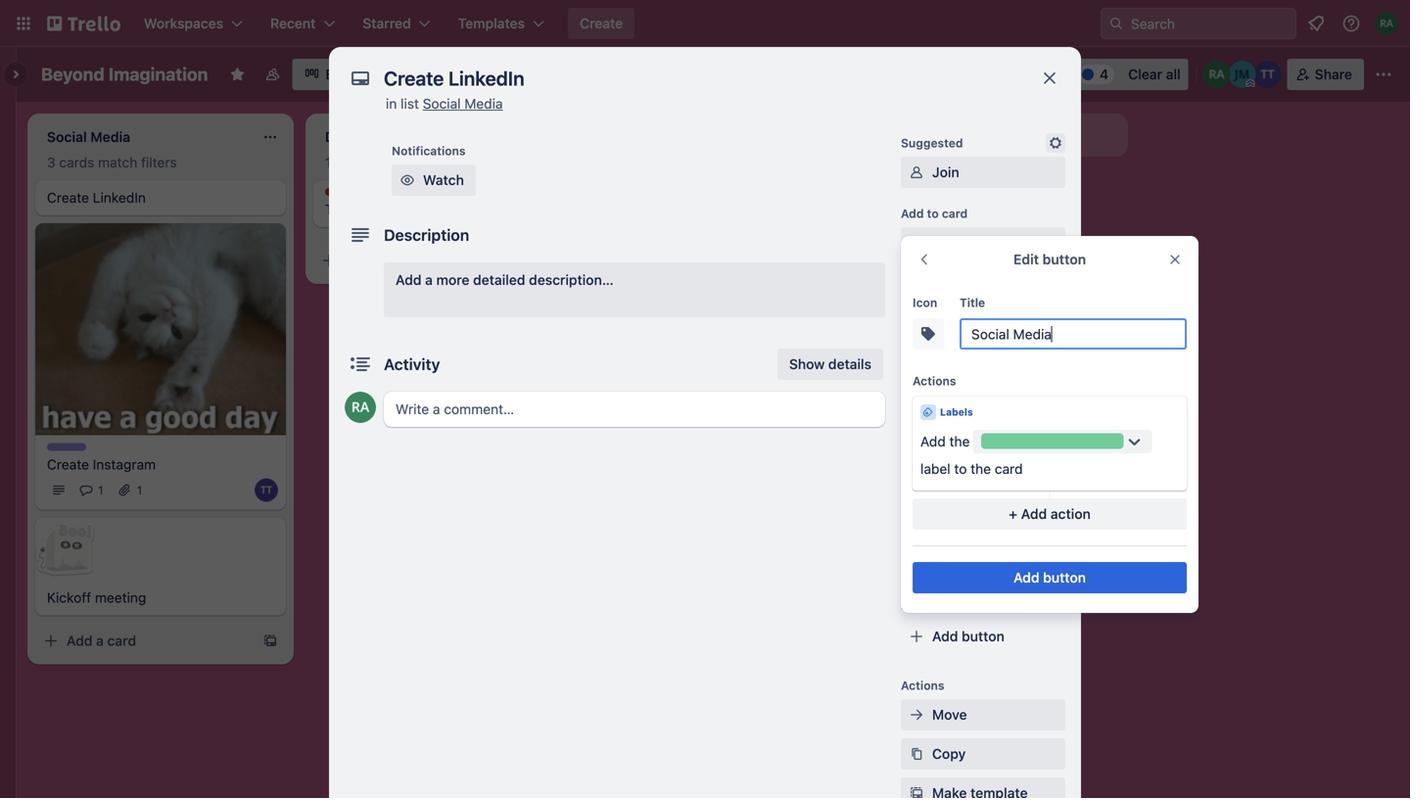 Task type: describe. For each thing, give the bounding box(es) containing it.
title
[[960, 296, 986, 310]]

add power-ups link
[[901, 541, 1066, 572]]

Write a comment text field
[[384, 392, 886, 427]]

close popover image
[[1168, 252, 1183, 267]]

copy
[[933, 746, 966, 762]]

card up color: bold red, title: "thoughts" element
[[335, 154, 363, 170]]

1 vertical spatial ruby anderson (rubyanderson7) image
[[1204, 61, 1231, 88]]

Board name text field
[[31, 59, 218, 90]]

open information menu image
[[1342, 14, 1362, 33]]

activity
[[384, 355, 440, 374]]

sm image for suggested
[[1046, 133, 1066, 153]]

add the
[[921, 433, 970, 450]]

color: green, title: none image
[[982, 433, 1124, 449]]

create linkedin
[[47, 190, 146, 206]]

label
[[921, 461, 951, 477]]

0 horizontal spatial ups
[[942, 520, 965, 534]]

sm image for cover
[[907, 429, 927, 449]]

match
[[98, 154, 137, 170]]

1 horizontal spatial terry turtle (terryturtle) image
[[1255, 61, 1282, 88]]

thoughts thinking
[[325, 189, 379, 217]]

star or unstar board image
[[230, 67, 245, 82]]

to for add
[[927, 207, 939, 220]]

0 vertical spatial the
[[950, 433, 970, 450]]

edit button
[[1014, 251, 1086, 267]]

sm image down icon
[[919, 324, 938, 344]]

add down thinking
[[345, 252, 371, 268]]

add down the kickoff on the left bottom of the page
[[67, 633, 93, 649]]

in
[[386, 96, 397, 112]]

add down automation
[[933, 628, 958, 645]]

card down cover link
[[995, 461, 1023, 477]]

board link
[[292, 59, 376, 90]]

card down the meeting
[[107, 633, 136, 649]]

matches
[[367, 154, 421, 170]]

kickoff
[[47, 590, 91, 606]]

show details
[[789, 356, 872, 372]]

sm image for checklist
[[907, 312, 927, 331]]

add up return to previous screen icon
[[901, 207, 924, 220]]

meeting
[[95, 590, 146, 606]]

create for create
[[580, 15, 623, 31]]

cover link
[[901, 423, 1066, 455]]

dates
[[933, 352, 970, 368]]

instagram
[[93, 456, 156, 473]]

1 vertical spatial add button button
[[901, 621, 1066, 652]]

add a more detailed description…
[[396, 272, 614, 288]]

0 vertical spatial actions
[[913, 374, 956, 388]]

sm image for members
[[907, 233, 927, 253]]

imagination
[[109, 64, 208, 85]]

color: bold red, title: "thoughts" element
[[325, 188, 379, 203]]

labels
[[940, 407, 973, 418]]

primary element
[[0, 0, 1411, 47]]

more
[[436, 272, 470, 288]]

1 vertical spatial power-
[[962, 548, 1008, 564]]

color: purple, title: none image
[[47, 443, 86, 451]]

power-ups
[[901, 520, 965, 534]]

media
[[465, 96, 503, 112]]

0 vertical spatial power-
[[901, 520, 942, 534]]

beyond imagination
[[41, 64, 208, 85]]

add another list
[[897, 127, 1000, 143]]

members link
[[901, 227, 1066, 259]]

watch
[[423, 172, 464, 188]]

cards
[[59, 154, 94, 170]]

details
[[829, 356, 872, 372]]

Search field
[[1125, 9, 1296, 38]]

watch button
[[392, 165, 476, 196]]

custom fields
[[933, 470, 1025, 486]]

add to card
[[901, 207, 968, 220]]

label to the card
[[921, 461, 1023, 477]]

dates button
[[901, 345, 1066, 376]]

add up label
[[921, 433, 946, 450]]

sm image for copy
[[907, 744, 927, 764]]

move
[[933, 707, 967, 723]]

sm image up 'add another list' button
[[966, 59, 993, 86]]

another
[[927, 127, 977, 143]]

kickoff meeting
[[47, 590, 146, 606]]

copy link
[[901, 739, 1066, 770]]

linkedin
[[93, 190, 146, 206]]

filters for 3 cards match filters
[[141, 154, 177, 170]]

clear all button
[[1121, 59, 1189, 90]]

add a more detailed description… link
[[384, 263, 886, 317]]

share
[[1315, 66, 1353, 82]]

thoughts
[[325, 189, 379, 203]]

customize views image
[[386, 65, 405, 84]]

0 vertical spatial ruby anderson (rubyanderson7) image
[[1375, 12, 1399, 35]]

show details link
[[778, 349, 884, 380]]

sm image down copy link at the bottom right
[[907, 784, 927, 798]]

action
[[1051, 506, 1091, 522]]

cover
[[933, 431, 971, 447]]

1 horizontal spatial ups
[[1008, 548, 1034, 564]]

return to previous screen image
[[917, 252, 933, 267]]

1 card matches filters
[[325, 154, 461, 170]]

0 notifications image
[[1305, 12, 1328, 35]]

show
[[789, 356, 825, 372]]

3
[[47, 154, 55, 170]]

detailed
[[473, 272, 526, 288]]

0 vertical spatial add button button
[[913, 562, 1187, 594]]

filters
[[1031, 66, 1071, 82]]

search image
[[1109, 16, 1125, 31]]



Task type: locate. For each thing, give the bounding box(es) containing it.
sm image down add to card
[[907, 233, 927, 253]]

button
[[1043, 251, 1086, 267], [1043, 570, 1086, 586], [962, 628, 1005, 645]]

2 horizontal spatial a
[[425, 272, 433, 288]]

checklist
[[933, 313, 993, 329]]

beyond
[[41, 64, 104, 85]]

1 vertical spatial add a card button
[[35, 625, 255, 657]]

ruby anderson (rubyanderson7) image right open information menu 'icon' on the top of page
[[1375, 12, 1399, 35]]

sm image left move
[[907, 705, 927, 725]]

ruby anderson (rubyanderson7) image
[[345, 392, 376, 423]]

jeremy miller (jeremymiller198) image
[[1229, 61, 1256, 88]]

social
[[423, 96, 461, 112]]

fields
[[986, 470, 1025, 486]]

0 vertical spatial create from template… image
[[541, 253, 556, 268]]

0 horizontal spatial a
[[96, 633, 104, 649]]

sm image left cover
[[907, 429, 927, 449]]

move link
[[901, 699, 1066, 731]]

power- down label
[[901, 520, 942, 534]]

filters up create linkedin link
[[141, 154, 177, 170]]

1 horizontal spatial the
[[971, 461, 991, 477]]

card down description
[[386, 252, 414, 268]]

sm image inside the members link
[[907, 233, 927, 253]]

a down thinking
[[374, 252, 382, 268]]

1 horizontal spatial filters
[[425, 154, 461, 170]]

0 vertical spatial create
[[580, 15, 623, 31]]

back to home image
[[47, 8, 120, 39]]

1
[[325, 154, 331, 170], [98, 483, 103, 497], [137, 483, 142, 497]]

custom fields button
[[901, 468, 1066, 488]]

1 horizontal spatial ruby anderson (rubyanderson7) image
[[1375, 12, 1399, 35]]

2 filters from the left
[[425, 154, 461, 170]]

create for create linkedin
[[47, 190, 89, 206]]

create button
[[568, 8, 635, 39]]

0 horizontal spatial add button
[[933, 628, 1005, 645]]

1 horizontal spatial add button
[[1014, 570, 1086, 586]]

2 vertical spatial a
[[96, 633, 104, 649]]

add a card down the kickoff meeting
[[67, 633, 136, 649]]

description…
[[529, 272, 614, 288]]

notifications
[[392, 144, 466, 158]]

kickoff meeting link
[[47, 588, 274, 608]]

terry turtle (terryturtle) image
[[1255, 61, 1282, 88], [255, 478, 278, 502]]

add another list button
[[862, 114, 1128, 157]]

1 up color: bold red, title: "thoughts" element
[[325, 154, 331, 170]]

card up members
[[942, 207, 968, 220]]

power-
[[901, 520, 942, 534], [962, 548, 1008, 564]]

list inside 'add another list' button
[[981, 127, 1000, 143]]

add button button down automation
[[901, 621, 1066, 652]]

2 horizontal spatial 1
[[325, 154, 331, 170]]

custom
[[933, 470, 983, 486]]

1 horizontal spatial 1
[[137, 483, 142, 497]]

filters
[[141, 154, 177, 170], [425, 154, 461, 170]]

1 horizontal spatial create from template… image
[[541, 253, 556, 268]]

Add label… text field
[[960, 318, 1187, 350]]

ups up 'add power-ups'
[[942, 520, 965, 534]]

add down the power-ups
[[933, 548, 958, 564]]

board
[[326, 66, 364, 82]]

1 horizontal spatial add a card
[[345, 252, 414, 268]]

icon
[[913, 296, 938, 310]]

description
[[384, 226, 469, 244]]

0 vertical spatial ups
[[942, 520, 965, 534]]

1 vertical spatial ups
[[1008, 548, 1034, 564]]

1 vertical spatial to
[[955, 461, 967, 477]]

add inside button
[[897, 127, 923, 143]]

0 vertical spatial list
[[401, 96, 419, 112]]

sm image left "watch"
[[398, 170, 417, 190]]

2 vertical spatial button
[[962, 628, 1005, 645]]

power- down the power-ups
[[962, 548, 1008, 564]]

1 vertical spatial create
[[47, 190, 89, 206]]

0 horizontal spatial add a card button
[[35, 625, 255, 657]]

sm image inside copy link
[[907, 744, 927, 764]]

3 cards match filters
[[47, 154, 177, 170]]

edit
[[1014, 251, 1039, 267]]

add a card button for the top create from template… icon
[[313, 245, 533, 276]]

add a card
[[345, 252, 414, 268], [67, 633, 136, 649]]

a
[[374, 252, 382, 268], [425, 272, 433, 288], [96, 633, 104, 649]]

sm image down icon
[[907, 312, 927, 331]]

0 vertical spatial add button
[[1014, 570, 1086, 586]]

1 vertical spatial button
[[1043, 570, 1086, 586]]

add button
[[1014, 570, 1086, 586], [933, 628, 1005, 645]]

list up join link
[[981, 127, 1000, 143]]

sm image left join
[[907, 163, 927, 182]]

filters up "watch"
[[425, 154, 461, 170]]

in list social media
[[386, 96, 503, 112]]

actions down dates
[[913, 374, 956, 388]]

add a card button for the bottom create from template… icon
[[35, 625, 255, 657]]

create linkedin link
[[47, 188, 274, 208]]

1 horizontal spatial to
[[955, 461, 967, 477]]

thinking link
[[325, 200, 552, 219]]

sm image inside join link
[[907, 163, 927, 182]]

create instagram
[[47, 456, 156, 473]]

automation
[[901, 599, 968, 612]]

add power-ups
[[933, 548, 1034, 564]]

card
[[335, 154, 363, 170], [942, 207, 968, 220], [386, 252, 414, 268], [995, 461, 1023, 477], [107, 633, 136, 649]]

1 vertical spatial a
[[425, 272, 433, 288]]

add left more
[[396, 272, 422, 288]]

None text field
[[374, 61, 1021, 96]]

to for label
[[955, 461, 967, 477]]

button down automation
[[962, 628, 1005, 645]]

join link
[[901, 157, 1066, 188]]

1 vertical spatial add a card
[[67, 633, 136, 649]]

1 down create instagram
[[98, 483, 103, 497]]

add button down + add action
[[1014, 570, 1086, 586]]

list
[[401, 96, 419, 112], [981, 127, 1000, 143]]

a for the bottom create from template… icon's the add a card 'button'
[[96, 633, 104, 649]]

add a card down description
[[345, 252, 414, 268]]

sm image inside the checklist link
[[907, 312, 927, 331]]

0 horizontal spatial to
[[927, 207, 939, 220]]

add button button
[[913, 562, 1187, 594], [901, 621, 1066, 652]]

add a card button
[[313, 245, 533, 276], [35, 625, 255, 657]]

1 down instagram
[[137, 483, 142, 497]]

a down the kickoff meeting
[[96, 633, 104, 649]]

create for create instagram
[[47, 456, 89, 473]]

0 horizontal spatial 1
[[98, 483, 103, 497]]

add left the another
[[897, 127, 923, 143]]

button down the action
[[1043, 570, 1086, 586]]

1 horizontal spatial list
[[981, 127, 1000, 143]]

create
[[580, 15, 623, 31], [47, 190, 89, 206], [47, 456, 89, 473]]

ups
[[942, 520, 965, 534], [1008, 548, 1034, 564]]

thinking
[[325, 201, 379, 217]]

join
[[933, 164, 960, 180]]

1 horizontal spatial a
[[374, 252, 382, 268]]

to up members
[[927, 207, 939, 220]]

add right +
[[1021, 506, 1047, 522]]

1 vertical spatial add button
[[933, 628, 1005, 645]]

actions up move
[[901, 679, 945, 693]]

all
[[1166, 66, 1181, 82]]

members
[[933, 235, 993, 251]]

clear all
[[1129, 66, 1181, 82]]

0 horizontal spatial list
[[401, 96, 419, 112]]

2 vertical spatial create
[[47, 456, 89, 473]]

add a card button down kickoff meeting link
[[35, 625, 255, 657]]

list right in
[[401, 96, 419, 112]]

create from template… image
[[541, 253, 556, 268], [263, 633, 278, 649]]

1 horizontal spatial power-
[[962, 548, 1008, 564]]

0 vertical spatial to
[[927, 207, 939, 220]]

1 vertical spatial actions
[[901, 679, 945, 693]]

1 horizontal spatial add a card button
[[313, 245, 533, 276]]

a left more
[[425, 272, 433, 288]]

0 horizontal spatial power-
[[901, 520, 942, 534]]

0 horizontal spatial ruby anderson (rubyanderson7) image
[[1204, 61, 1231, 88]]

0 vertical spatial a
[[374, 252, 382, 268]]

+
[[1009, 506, 1018, 522]]

sm image
[[1046, 133, 1066, 153], [907, 233, 927, 253], [907, 312, 927, 331], [907, 429, 927, 449], [907, 784, 927, 798]]

0 vertical spatial add a card
[[345, 252, 414, 268]]

0 horizontal spatial terry turtle (terryturtle) image
[[255, 478, 278, 502]]

0 vertical spatial add a card button
[[313, 245, 533, 276]]

switch to… image
[[14, 14, 33, 33]]

add button down automation
[[933, 628, 1005, 645]]

add a card button down description
[[313, 245, 533, 276]]

social media link
[[423, 96, 503, 112]]

add down 'add power-ups'
[[1014, 570, 1040, 586]]

a for the top create from template… icon the add a card 'button'
[[374, 252, 382, 268]]

0 horizontal spatial create from template… image
[[263, 633, 278, 649]]

the
[[950, 433, 970, 450], [971, 461, 991, 477]]

clear
[[1129, 66, 1163, 82]]

sm image for move
[[907, 705, 927, 725]]

attachment
[[933, 391, 1008, 408]]

create inside "button"
[[580, 15, 623, 31]]

sm image
[[966, 59, 993, 86], [907, 163, 927, 182], [398, 170, 417, 190], [919, 324, 938, 344], [907, 705, 927, 725], [907, 744, 927, 764]]

0 horizontal spatial filters
[[141, 154, 177, 170]]

sm image inside cover link
[[907, 429, 927, 449]]

share button
[[1288, 59, 1365, 90]]

ruby anderson (rubyanderson7) image
[[1375, 12, 1399, 35], [1204, 61, 1231, 88]]

0 vertical spatial terry turtle (terryturtle) image
[[1255, 61, 1282, 88]]

ups down +
[[1008, 548, 1034, 564]]

button right edit
[[1043, 251, 1086, 267]]

1 filters from the left
[[141, 154, 177, 170]]

to right label
[[955, 461, 967, 477]]

1 vertical spatial the
[[971, 461, 991, 477]]

filters for 1 card matches filters
[[425, 154, 461, 170]]

0 vertical spatial button
[[1043, 251, 1086, 267]]

sm image inside "move" link
[[907, 705, 927, 725]]

actions
[[913, 374, 956, 388], [901, 679, 945, 693]]

checklist link
[[901, 306, 1066, 337]]

show menu image
[[1374, 65, 1394, 84]]

sm image for join
[[907, 163, 927, 182]]

workspace visible image
[[265, 67, 281, 82]]

a inside add a more detailed description… link
[[425, 272, 433, 288]]

add button button down + add action
[[913, 562, 1187, 594]]

0 horizontal spatial add a card
[[67, 633, 136, 649]]

to
[[927, 207, 939, 220], [955, 461, 967, 477]]

1 vertical spatial terry turtle (terryturtle) image
[[255, 478, 278, 502]]

sm image for watch
[[398, 170, 417, 190]]

suggested
[[901, 136, 963, 150]]

1 vertical spatial create from template… image
[[263, 633, 278, 649]]

add
[[897, 127, 923, 143], [901, 207, 924, 220], [345, 252, 371, 268], [396, 272, 422, 288], [921, 433, 946, 450], [1021, 506, 1047, 522], [933, 548, 958, 564], [1014, 570, 1040, 586], [933, 628, 958, 645], [67, 633, 93, 649]]

sm image left copy
[[907, 744, 927, 764]]

0 horizontal spatial the
[[950, 433, 970, 450]]

sm image inside watch button
[[398, 170, 417, 190]]

attachment button
[[901, 384, 1066, 415]]

sm image down filters
[[1046, 133, 1066, 153]]

create instagram link
[[47, 455, 274, 475]]

1 vertical spatial list
[[981, 127, 1000, 143]]

ruby anderson (rubyanderson7) image right all
[[1204, 61, 1231, 88]]

4
[[1100, 66, 1109, 82]]

+ add action
[[1009, 506, 1091, 522]]



Task type: vqa. For each thing, say whether or not it's contained in the screenshot.
HOME "icon"
no



